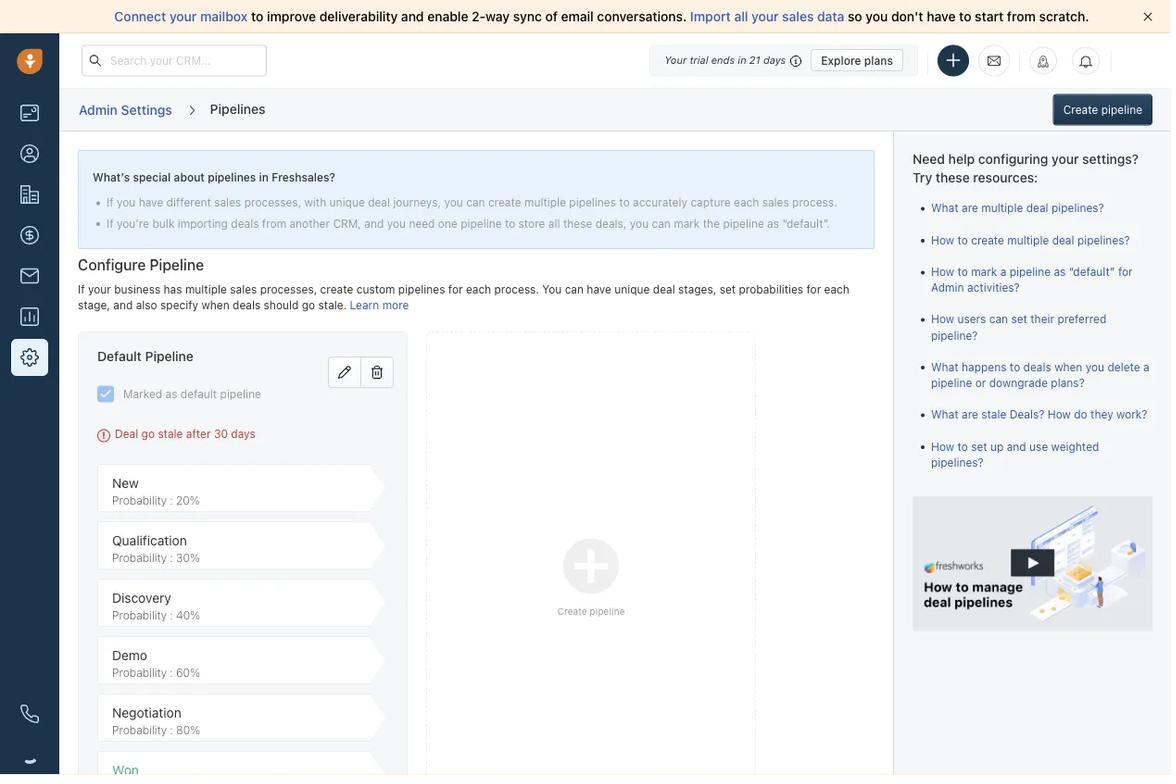 Task type: describe. For each thing, give the bounding box(es) containing it.
pipelines inside if your business has multiple sales processes, create custom pipelines for each process. you can have unique deal stages, set probabilities for each stage, and also specify when deals should go stale.
[[398, 283, 445, 296]]

multiple inside 'if you have different sales processes, with unique deal journeys, you can create multiple pipelines to accurately capture each sales process. if you're bulk importing deals from another crm, and you need one pipeline to store all these deals, you can mark the pipeline as "default".'
[[525, 196, 566, 209]]

if for you
[[107, 196, 114, 209]]

deliverability
[[320, 9, 398, 24]]

pipelines? inside the how to set up and use weighted pipelines?
[[932, 456, 984, 469]]

store
[[519, 217, 545, 230]]

and inside 'if you have different sales processes, with unique deal journeys, you can create multiple pipelines to accurately capture each sales process. if you're bulk importing deals from another crm, and you need one pipeline to store all these deals, you can mark the pipeline as "default".'
[[365, 217, 384, 230]]

import all your sales data link
[[691, 9, 848, 24]]

0 vertical spatial pipelines?
[[1052, 202, 1105, 215]]

explore
[[821, 54, 862, 67]]

downgrade
[[990, 377, 1048, 390]]

are for stale
[[962, 408, 979, 421]]

deal inside if your business has multiple sales processes, create custom pipelines for each process. you can have unique deal stages, set probabilities for each stage, and also specify when deals should go stale.
[[653, 283, 675, 296]]

qualification
[[112, 533, 187, 549]]

can right journeys,
[[466, 196, 485, 209]]

multiple inside if your business has multiple sales processes, create custom pipelines for each process. you can have unique deal stages, set probabilities for each stage, and also specify when deals should go stale.
[[185, 283, 227, 296]]

default pipeline
[[97, 349, 194, 364]]

1 vertical spatial create
[[972, 234, 1005, 247]]

20%
[[176, 495, 200, 507]]

your
[[665, 54, 687, 66]]

1 vertical spatial create pipeline
[[558, 607, 625, 617]]

how for how to set up and use weighted pipelines?
[[932, 440, 955, 453]]

and inside if your business has multiple sales processes, create custom pipelines for each process. you can have unique deal stages, set probabilities for each stage, and also specify when deals should go stale.
[[113, 299, 133, 312]]

admin settings link
[[78, 95, 173, 124]]

pipeline for default pipeline
[[145, 349, 194, 364]]

"default"
[[1069, 265, 1116, 278]]

how for how to create multiple deal pipelines?
[[932, 234, 955, 247]]

what happens to deals when you delete a pipeline or downgrade plans? link
[[932, 361, 1150, 390]]

way
[[486, 9, 510, 24]]

users
[[958, 313, 987, 326]]

days for your trial ends in 21 days
[[764, 54, 786, 66]]

deals inside what happens to deals when you delete a pipeline or downgrade plans?
[[1024, 361, 1052, 374]]

: for negotiation
[[170, 724, 173, 737]]

how to mark a pipeline as "default" for admin activities?
[[932, 265, 1133, 294]]

probability for discovery
[[112, 609, 167, 622]]

what for what are multiple deal pipelines?
[[932, 202, 959, 215]]

use
[[1030, 440, 1049, 453]]

with
[[305, 196, 327, 209]]

1 vertical spatial if
[[107, 217, 114, 230]]

0 horizontal spatial admin
[[79, 102, 118, 117]]

also
[[136, 299, 157, 312]]

settings?
[[1083, 152, 1139, 167]]

as inside how to mark a pipeline as "default" for admin activities?
[[1054, 265, 1066, 278]]

create pipeline button
[[1054, 94, 1153, 126]]

sales left data
[[783, 9, 814, 24]]

when inside what happens to deals when you delete a pipeline or downgrade plans?
[[1055, 361, 1083, 374]]

mark inside how to mark a pipeline as "default" for admin activities?
[[972, 265, 998, 278]]

discovery probability : 40%
[[112, 591, 200, 622]]

mailbox
[[200, 9, 248, 24]]

accurately
[[633, 196, 688, 209]]

: for discovery
[[170, 609, 173, 622]]

processes, inside if your business has multiple sales processes, create custom pipelines for each process. you can have unique deal stages, set probabilities for each stage, and also specify when deals should go stale.
[[260, 283, 317, 296]]

unique inside if your business has multiple sales processes, create custom pipelines for each process. you can have unique deal stages, set probabilities for each stage, and also specify when deals should go stale.
[[615, 283, 650, 296]]

close image
[[1144, 12, 1153, 21]]

all inside 'if you have different sales processes, with unique deal journeys, you can create multiple pipelines to accurately capture each sales process. if you're bulk importing deals from another crm, and you need one pipeline to store all these deals, you can mark the pipeline as "default".'
[[549, 217, 560, 230]]

30%
[[176, 552, 200, 565]]

60%
[[176, 667, 200, 680]]

negotiation probability : 80%
[[112, 706, 200, 737]]

help
[[949, 152, 975, 167]]

0 horizontal spatial pipelines
[[208, 171, 256, 184]]

bulk
[[152, 217, 175, 230]]

probability for demo
[[112, 667, 167, 680]]

if your business has multiple sales processes, create custom pipelines for each process. you can have unique deal stages, set probabilities for each stage, and also specify when deals should go stale.
[[78, 283, 850, 312]]

0 horizontal spatial create
[[558, 607, 587, 617]]

probability for negotiation
[[112, 724, 167, 737]]

sync
[[513, 9, 542, 24]]

deals,
[[596, 217, 627, 230]]

how for how to mark a pipeline as "default" for admin activities?
[[932, 265, 955, 278]]

so
[[848, 9, 863, 24]]

how to create multiple deal pipelines? link
[[932, 234, 1131, 247]]

you up one at the left of page
[[444, 196, 463, 209]]

try
[[913, 170, 933, 185]]

these inside need help configuring your settings? try these resources:
[[936, 170, 970, 185]]

configure pipeline
[[78, 256, 204, 274]]

what's special about pipelines in freshsales?
[[93, 171, 335, 184]]

admin inside how to mark a pipeline as "default" for admin activities?
[[932, 281, 965, 294]]

importing
[[178, 217, 228, 230]]

what happens to deals when you delete a pipeline or downgrade plans?
[[932, 361, 1150, 390]]

configuring
[[979, 152, 1049, 167]]

marked
[[123, 388, 162, 401]]

plans?
[[1052, 377, 1085, 390]]

create inside 'if you have different sales processes, with unique deal journeys, you can create multiple pipelines to accurately capture each sales process. if you're bulk importing deals from another crm, and you need one pipeline to store all these deals, you can mark the pipeline as "default".'
[[488, 196, 522, 209]]

2 horizontal spatial have
[[927, 9, 956, 24]]

a inside what happens to deals when you delete a pipeline or downgrade plans?
[[1144, 361, 1150, 374]]

one
[[438, 217, 458, 230]]

2 horizontal spatial each
[[825, 283, 850, 296]]

set inside the how to set up and use weighted pipelines?
[[972, 440, 988, 453]]

pipeline for configure pipeline
[[150, 256, 204, 274]]

80%
[[176, 724, 200, 737]]

can inside if your business has multiple sales processes, create custom pipelines for each process. you can have unique deal stages, set probabilities for each stage, and also specify when deals should go stale.
[[565, 283, 584, 296]]

trial
[[690, 54, 709, 66]]

2-
[[472, 9, 486, 24]]

unique inside 'if you have different sales processes, with unique deal journeys, you can create multiple pipelines to accurately capture each sales process. if you're bulk importing deals from another crm, and you need one pipeline to store all these deals, you can mark the pipeline as "default".'
[[330, 196, 365, 209]]

your left mailbox
[[170, 9, 197, 24]]

or
[[976, 377, 987, 390]]

sales down what's special about pipelines in freshsales?
[[214, 196, 241, 209]]

what are multiple deal pipelines? link
[[932, 202, 1105, 215]]

pipelines inside 'if you have different sales processes, with unique deal journeys, you can create multiple pipelines to accurately capture each sales process. if you're bulk importing deals from another crm, and you need one pipeline to store all these deals, you can mark the pipeline as "default".'
[[569, 196, 616, 209]]

0 vertical spatial in
[[738, 54, 747, 66]]

stale.
[[318, 299, 347, 312]]

what for what happens to deals when you delete a pipeline or downgrade plans?
[[932, 361, 959, 374]]

the
[[703, 217, 720, 230]]

what's
[[93, 171, 130, 184]]

their
[[1031, 313, 1055, 326]]

can down accurately
[[652, 217, 671, 230]]

stage,
[[78, 299, 110, 312]]

specify
[[160, 299, 198, 312]]

up
[[991, 440, 1004, 453]]

when inside if your business has multiple sales processes, create custom pipelines for each process. you can have unique deal stages, set probabilities for each stage, and also specify when deals should go stale.
[[202, 299, 230, 312]]

what are stale deals? how do they work? link
[[932, 408, 1148, 421]]

to inside what happens to deals when you delete a pipeline or downgrade plans?
[[1010, 361, 1021, 374]]

start
[[975, 9, 1004, 24]]

: for qualification
[[170, 552, 173, 565]]

new probability : 20%
[[112, 476, 200, 507]]

freshsales?
[[272, 171, 335, 184]]

discovery
[[112, 591, 171, 606]]

1 vertical spatial go
[[141, 428, 155, 440]]

negotiation
[[112, 706, 181, 721]]

phone element
[[11, 696, 48, 733]]

you're
[[117, 217, 149, 230]]

weighted
[[1052, 440, 1100, 453]]

1 horizontal spatial for
[[807, 283, 822, 296]]

do
[[1075, 408, 1088, 421]]

deals inside 'if you have different sales processes, with unique deal journeys, you can create multiple pipelines to accurately capture each sales process. if you're bulk importing deals from another crm, and you need one pipeline to store all these deals, you can mark the pipeline as "default".'
[[231, 217, 259, 230]]

go inside if your business has multiple sales processes, create custom pipelines for each process. you can have unique deal stages, set probabilities for each stage, and also specify when deals should go stale.
[[302, 299, 315, 312]]

demo
[[112, 648, 147, 664]]

your inside if your business has multiple sales processes, create custom pipelines for each process. you can have unique deal stages, set probabilities for each stage, and also specify when deals should go stale.
[[88, 283, 111, 296]]

2 vertical spatial as
[[165, 388, 177, 401]]

sales up "default".
[[763, 196, 790, 209]]

as inside 'if you have different sales processes, with unique deal journeys, you can create multiple pipelines to accurately capture each sales process. if you're bulk importing deals from another crm, and you need one pipeline to store all these deals, you can mark the pipeline as "default".'
[[768, 217, 780, 230]]

pipeline?
[[932, 329, 978, 342]]

to inside the how to set up and use weighted pipelines?
[[958, 440, 968, 453]]

qualification probability : 30%
[[112, 533, 200, 565]]

learn more
[[350, 299, 409, 312]]

connect
[[114, 9, 166, 24]]

you inside what happens to deals when you delete a pipeline or downgrade plans?
[[1086, 361, 1105, 374]]

processes, inside 'if you have different sales processes, with unique deal journeys, you can create multiple pipelines to accurately capture each sales process. if you're bulk importing deals from another crm, and you need one pipeline to store all these deals, you can mark the pipeline as "default".'
[[244, 196, 301, 209]]

explore plans link
[[811, 49, 904, 71]]

more
[[383, 299, 409, 312]]

settings
[[121, 102, 172, 117]]



Task type: locate. For each thing, give the bounding box(es) containing it.
email
[[561, 9, 594, 24]]

4 : from the top
[[170, 667, 173, 680]]

in left 21 on the top right of the page
[[738, 54, 747, 66]]

deal go stale after 30 days
[[115, 428, 256, 440]]

: for new
[[170, 495, 173, 507]]

1 vertical spatial mark
[[972, 265, 998, 278]]

: for demo
[[170, 667, 173, 680]]

0 horizontal spatial each
[[466, 283, 491, 296]]

special
[[133, 171, 171, 184]]

2 what from the top
[[932, 361, 959, 374]]

deals right importing
[[231, 217, 259, 230]]

0 vertical spatial deals
[[231, 217, 259, 230]]

2 are from the top
[[962, 408, 979, 421]]

1 vertical spatial deals
[[233, 299, 261, 312]]

: inside demo probability : 60%
[[170, 667, 173, 680]]

each right capture in the top of the page
[[734, 196, 759, 209]]

2 horizontal spatial for
[[1119, 265, 1133, 278]]

2 vertical spatial deals
[[1024, 361, 1052, 374]]

how to create multiple deal pipelines?
[[932, 234, 1131, 247]]

crm,
[[333, 217, 361, 230]]

as
[[768, 217, 780, 230], [1054, 265, 1066, 278], [165, 388, 177, 401]]

0 vertical spatial days
[[764, 54, 786, 66]]

days right 21 on the top right of the page
[[764, 54, 786, 66]]

you left need
[[387, 217, 406, 230]]

business
[[114, 283, 161, 296]]

for right "default"
[[1119, 265, 1133, 278]]

these inside 'if you have different sales processes, with unique deal journeys, you can create multiple pipelines to accurately capture each sales process. if you're bulk importing deals from another crm, and you need one pipeline to store all these deals, you can mark the pipeline as "default".'
[[563, 217, 593, 230]]

0 horizontal spatial go
[[141, 428, 155, 440]]

1 vertical spatial set
[[1012, 313, 1028, 326]]

have right you on the left of page
[[587, 283, 612, 296]]

you right 'so'
[[866, 9, 888, 24]]

1 probability from the top
[[112, 495, 167, 507]]

resources:
[[974, 170, 1039, 185]]

how users can set their preferred pipeline? link
[[932, 313, 1107, 342]]

0 horizontal spatial from
[[262, 217, 287, 230]]

sales inside if your business has multiple sales processes, create custom pipelines for each process. you can have unique deal stages, set probabilities for each stage, and also specify when deals should go stale.
[[230, 283, 257, 296]]

what inside what happens to deals when you delete a pipeline or downgrade plans?
[[932, 361, 959, 374]]

probability down the discovery
[[112, 609, 167, 622]]

a up activities?
[[1001, 265, 1007, 278]]

pipelines? up "how to create multiple deal pipelines?"
[[1052, 202, 1105, 215]]

probability inside new probability : 20%
[[112, 495, 167, 507]]

and down business
[[113, 299, 133, 312]]

Search your CRM... text field
[[82, 45, 267, 76]]

21
[[750, 54, 761, 66]]

your up 21 on the top right of the page
[[752, 9, 779, 24]]

0 vertical spatial mark
[[674, 217, 700, 230]]

2 vertical spatial if
[[78, 283, 85, 296]]

multiple down the what are multiple deal pipelines?
[[1008, 234, 1050, 247]]

0 vertical spatial set
[[720, 283, 736, 296]]

as left "default"
[[1054, 265, 1066, 278]]

1 vertical spatial processes,
[[260, 283, 317, 296]]

1 vertical spatial process.
[[495, 283, 539, 296]]

plans
[[865, 54, 894, 67]]

you left delete
[[1086, 361, 1105, 374]]

they
[[1091, 408, 1114, 421]]

1 vertical spatial in
[[259, 171, 269, 184]]

probability inside qualification probability : 30%
[[112, 552, 167, 565]]

deal left the stages,
[[653, 283, 675, 296]]

set left up at the right
[[972, 440, 988, 453]]

have
[[927, 9, 956, 24], [139, 196, 163, 209], [587, 283, 612, 296]]

: inside discovery probability : 40%
[[170, 609, 173, 622]]

1 horizontal spatial from
[[1008, 9, 1036, 24]]

how to mark a pipeline as "default" for admin activities? link
[[932, 265, 1133, 294]]

1 vertical spatial stale
[[158, 428, 183, 440]]

1 horizontal spatial create
[[488, 196, 522, 209]]

0 horizontal spatial as
[[165, 388, 177, 401]]

deal up "default"
[[1053, 234, 1075, 247]]

default
[[181, 388, 217, 401]]

pipeline inside what happens to deals when you delete a pipeline or downgrade plans?
[[932, 377, 973, 390]]

set inside how users can set their preferred pipeline?
[[1012, 313, 1028, 326]]

0 horizontal spatial set
[[720, 283, 736, 296]]

scratch.
[[1040, 9, 1090, 24]]

3 what from the top
[[932, 408, 959, 421]]

have inside 'if you have different sales processes, with unique deal journeys, you can create multiple pipelines to accurately capture each sales process. if you're bulk importing deals from another crm, and you need one pipeline to store all these deals, you can mark the pipeline as "default".'
[[139, 196, 163, 209]]

pipelines? down 'or'
[[932, 456, 984, 469]]

pipeline inside how to mark a pipeline as "default" for admin activities?
[[1010, 265, 1051, 278]]

to
[[251, 9, 264, 24], [960, 9, 972, 24], [620, 196, 630, 209], [505, 217, 516, 230], [958, 234, 968, 247], [958, 265, 968, 278], [1010, 361, 1021, 374], [958, 440, 968, 453]]

a right delete
[[1144, 361, 1150, 374]]

set inside if your business has multiple sales processes, create custom pipelines for each process. you can have unique deal stages, set probabilities for each stage, and also specify when deals should go stale.
[[720, 283, 736, 296]]

from
[[1008, 9, 1036, 24], [262, 217, 287, 230]]

set
[[720, 283, 736, 296], [1012, 313, 1028, 326], [972, 440, 988, 453]]

these
[[936, 170, 970, 185], [563, 217, 593, 230]]

another
[[290, 217, 330, 230]]

to inside how to mark a pipeline as "default" for admin activities?
[[958, 265, 968, 278]]

0 vertical spatial admin
[[79, 102, 118, 117]]

:
[[170, 495, 173, 507], [170, 552, 173, 565], [170, 609, 173, 622], [170, 667, 173, 680], [170, 724, 173, 737]]

if left you're at left
[[107, 217, 114, 230]]

0 vertical spatial create
[[488, 196, 522, 209]]

of
[[545, 9, 558, 24]]

how inside how users can set their preferred pipeline?
[[932, 313, 955, 326]]

each left you on the left of page
[[466, 283, 491, 296]]

deals inside if your business has multiple sales processes, create custom pipelines for each process. you can have unique deal stages, set probabilities for each stage, and also specify when deals should go stale.
[[233, 299, 261, 312]]

1 horizontal spatial mark
[[972, 265, 998, 278]]

new
[[112, 476, 139, 491]]

1 vertical spatial create
[[558, 607, 587, 617]]

connect your mailbox to improve deliverability and enable 2-way sync of email conversations. import all your sales data so you don't have to start from scratch.
[[114, 9, 1090, 24]]

1 are from the top
[[962, 202, 979, 215]]

connect your mailbox link
[[114, 9, 251, 24]]

are for multiple
[[962, 202, 979, 215]]

probability down demo
[[112, 667, 167, 680]]

how for how users can set their preferred pipeline?
[[932, 313, 955, 326]]

create inside if your business has multiple sales processes, create custom pipelines for each process. you can have unique deal stages, set probabilities for each stage, and also specify when deals should go stale.
[[320, 283, 353, 296]]

admin up users
[[932, 281, 965, 294]]

2 horizontal spatial set
[[1012, 313, 1028, 326]]

what for what are stale deals? how do they work?
[[932, 408, 959, 421]]

0 horizontal spatial for
[[448, 283, 463, 296]]

1 what from the top
[[932, 202, 959, 215]]

when right specify on the left of the page
[[202, 299, 230, 312]]

as left default
[[165, 388, 177, 401]]

deal
[[368, 196, 390, 209], [1027, 202, 1049, 215], [1053, 234, 1075, 247], [653, 283, 675, 296]]

2 vertical spatial pipelines?
[[932, 456, 984, 469]]

you right deals,
[[630, 217, 649, 230]]

when up plans?
[[1055, 361, 1083, 374]]

capture
[[691, 196, 731, 209]]

1 horizontal spatial when
[[1055, 361, 1083, 374]]

are down resources:
[[962, 202, 979, 215]]

and inside the how to set up and use weighted pipelines?
[[1007, 440, 1027, 453]]

0 horizontal spatial days
[[231, 428, 256, 440]]

how inside the how to set up and use weighted pipelines?
[[932, 440, 955, 453]]

learn
[[350, 299, 379, 312]]

days right 30
[[231, 428, 256, 440]]

create pipeline
[[1064, 103, 1143, 116], [558, 607, 625, 617]]

and
[[401, 9, 424, 24], [365, 217, 384, 230], [113, 299, 133, 312], [1007, 440, 1027, 453]]

1 vertical spatial all
[[549, 217, 560, 230]]

process. up "default".
[[793, 196, 838, 209]]

you up you're at left
[[117, 196, 136, 209]]

"default".
[[783, 217, 830, 230]]

1 horizontal spatial unique
[[615, 283, 650, 296]]

deals left should
[[233, 299, 261, 312]]

these down help at the right of page
[[936, 170, 970, 185]]

0 vertical spatial when
[[202, 299, 230, 312]]

4 probability from the top
[[112, 667, 167, 680]]

3 : from the top
[[170, 609, 173, 622]]

1 vertical spatial unique
[[615, 283, 650, 296]]

1 vertical spatial pipelines?
[[1078, 234, 1131, 247]]

all right store
[[549, 217, 560, 230]]

delete
[[1108, 361, 1141, 374]]

each inside 'if you have different sales processes, with unique deal journeys, you can create multiple pipelines to accurately capture each sales process. if you're bulk importing deals from another crm, and you need one pipeline to store all these deals, you can mark the pipeline as "default".'
[[734, 196, 759, 209]]

pipelines? up "default"
[[1078, 234, 1131, 247]]

0 vertical spatial unique
[[330, 196, 365, 209]]

these left deals,
[[563, 217, 593, 230]]

0 horizontal spatial in
[[259, 171, 269, 184]]

0 horizontal spatial have
[[139, 196, 163, 209]]

probability inside demo probability : 60%
[[112, 667, 167, 680]]

if you have different sales processes, with unique deal journeys, you can create multiple pipelines to accurately capture each sales process. if you're bulk importing deals from another crm, and you need one pipeline to store all these deals, you can mark the pipeline as "default".
[[107, 196, 838, 230]]

0 vertical spatial go
[[302, 299, 315, 312]]

create down the what are multiple deal pipelines?
[[972, 234, 1005, 247]]

probability inside the negotiation probability : 80%
[[112, 724, 167, 737]]

2 horizontal spatial pipelines
[[569, 196, 616, 209]]

0 horizontal spatial all
[[549, 217, 560, 230]]

2 vertical spatial set
[[972, 440, 988, 453]]

multiple
[[525, 196, 566, 209], [982, 202, 1024, 215], [1008, 234, 1050, 247], [185, 283, 227, 296]]

multiple up store
[[525, 196, 566, 209]]

1 horizontal spatial a
[[1144, 361, 1150, 374]]

0 vertical spatial all
[[735, 9, 748, 24]]

mark inside 'if you have different sales processes, with unique deal journeys, you can create multiple pipelines to accurately capture each sales process. if you're bulk importing deals from another crm, and you need one pipeline to store all these deals, you can mark the pipeline as "default".'
[[674, 217, 700, 230]]

: left 20%
[[170, 495, 173, 507]]

1 horizontal spatial go
[[302, 299, 315, 312]]

1 : from the top
[[170, 495, 173, 507]]

go left the stale.
[[302, 299, 315, 312]]

go
[[302, 299, 315, 312], [141, 428, 155, 440]]

1 vertical spatial a
[[1144, 361, 1150, 374]]

2 horizontal spatial as
[[1054, 265, 1066, 278]]

your up stage,
[[88, 283, 111, 296]]

2 vertical spatial pipelines
[[398, 283, 445, 296]]

how inside how to mark a pipeline as "default" for admin activities?
[[932, 265, 955, 278]]

activities?
[[968, 281, 1020, 294]]

journeys,
[[393, 196, 441, 209]]

process.
[[793, 196, 838, 209], [495, 283, 539, 296]]

conversations.
[[597, 9, 687, 24]]

1 vertical spatial what
[[932, 361, 959, 374]]

when
[[202, 299, 230, 312], [1055, 361, 1083, 374]]

and left enable
[[401, 9, 424, 24]]

admin left the settings
[[79, 102, 118, 117]]

you
[[543, 283, 562, 296]]

from inside 'if you have different sales processes, with unique deal journeys, you can create multiple pipelines to accurately capture each sales process. if you're bulk importing deals from another crm, and you need one pipeline to store all these deals, you can mark the pipeline as "default".'
[[262, 217, 287, 230]]

1 horizontal spatial set
[[972, 440, 988, 453]]

are down 'or'
[[962, 408, 979, 421]]

1 vertical spatial are
[[962, 408, 979, 421]]

0 horizontal spatial mark
[[674, 217, 700, 230]]

have up bulk at the left
[[139, 196, 163, 209]]

1 horizontal spatial as
[[768, 217, 780, 230]]

don't
[[892, 9, 924, 24]]

how users can set their preferred pipeline?
[[932, 313, 1107, 342]]

if
[[107, 196, 114, 209], [107, 217, 114, 230], [78, 283, 85, 296]]

probability for new
[[112, 495, 167, 507]]

stale up up at the right
[[982, 408, 1007, 421]]

how
[[932, 234, 955, 247], [932, 265, 955, 278], [932, 313, 955, 326], [1048, 408, 1071, 421], [932, 440, 955, 453]]

what are multiple deal pipelines?
[[932, 202, 1105, 215]]

can right users
[[990, 313, 1009, 326]]

what's new image
[[1037, 55, 1050, 68]]

process. inside if your business has multiple sales processes, create custom pipelines for each process. you can have unique deal stages, set probabilities for each stage, and also specify when deals should go stale.
[[495, 283, 539, 296]]

1 horizontal spatial pipelines
[[398, 283, 445, 296]]

1 vertical spatial from
[[262, 217, 287, 230]]

all
[[735, 9, 748, 24], [549, 217, 560, 230]]

create up store
[[488, 196, 522, 209]]

for right probabilities
[[807, 283, 822, 296]]

your
[[170, 9, 197, 24], [752, 9, 779, 24], [1052, 152, 1079, 167], [88, 283, 111, 296]]

demo probability : 60%
[[112, 648, 200, 680]]

unique left the stages,
[[615, 283, 650, 296]]

pipelines?
[[1052, 202, 1105, 215], [1078, 234, 1131, 247], [932, 456, 984, 469]]

if down what's
[[107, 196, 114, 209]]

1 vertical spatial when
[[1055, 361, 1083, 374]]

deal inside 'if you have different sales processes, with unique deal journeys, you can create multiple pipelines to accurately capture each sales process. if you're bulk importing deals from another crm, and you need one pipeline to store all these deals, you can mark the pipeline as "default".'
[[368, 196, 390, 209]]

how to set up and use weighted pipelines?
[[932, 440, 1100, 469]]

what are stale deals? how do they work?
[[932, 408, 1148, 421]]

pipelines up more at the top of the page
[[398, 283, 445, 296]]

1 vertical spatial as
[[1054, 265, 1066, 278]]

import
[[691, 9, 731, 24]]

all right import
[[735, 9, 748, 24]]

30
[[214, 428, 228, 440]]

0 vertical spatial pipelines
[[208, 171, 256, 184]]

0 vertical spatial stale
[[982, 408, 1007, 421]]

your inside need help configuring your settings? try these resources:
[[1052, 152, 1079, 167]]

3 probability from the top
[[112, 609, 167, 622]]

1 vertical spatial pipelines
[[569, 196, 616, 209]]

processes,
[[244, 196, 301, 209], [260, 283, 317, 296]]

unique
[[330, 196, 365, 209], [615, 283, 650, 296]]

if up stage,
[[78, 283, 85, 296]]

stages,
[[679, 283, 717, 296]]

your left "settings?"
[[1052, 152, 1079, 167]]

0 vertical spatial process.
[[793, 196, 838, 209]]

each right probabilities
[[825, 283, 850, 296]]

: inside new probability : 20%
[[170, 495, 173, 507]]

configure
[[78, 256, 146, 274]]

pipeline up the has
[[150, 256, 204, 274]]

from right start
[[1008, 9, 1036, 24]]

: inside the negotiation probability : 80%
[[170, 724, 173, 737]]

2 vertical spatial create
[[320, 283, 353, 296]]

5 : from the top
[[170, 724, 173, 737]]

have right don't
[[927, 9, 956, 24]]

can inside how users can set their preferred pipeline?
[[990, 313, 1009, 326]]

0 horizontal spatial when
[[202, 299, 230, 312]]

: left 60%
[[170, 667, 173, 680]]

in left freshsales?
[[259, 171, 269, 184]]

probability inside discovery probability : 40%
[[112, 609, 167, 622]]

probability down "new"
[[112, 495, 167, 507]]

if inside if your business has multiple sales processes, create custom pipelines for each process. you can have unique deal stages, set probabilities for each stage, and also specify when deals should go stale.
[[78, 283, 85, 296]]

0 horizontal spatial create pipeline
[[558, 607, 625, 617]]

0 horizontal spatial these
[[563, 217, 593, 230]]

a
[[1001, 265, 1007, 278], [1144, 361, 1150, 374]]

process. inside 'if you have different sales processes, with unique deal journeys, you can create multiple pipelines to accurately capture each sales process. if you're bulk importing deals from another crm, and you need one pipeline to store all these deals, you can mark the pipeline as "default".'
[[793, 196, 838, 209]]

1 horizontal spatial have
[[587, 283, 612, 296]]

learn more link
[[350, 299, 409, 312]]

stale for after
[[158, 428, 183, 440]]

pipeline inside button
[[1102, 103, 1143, 116]]

set left their
[[1012, 313, 1028, 326]]

multiple up specify on the left of the page
[[185, 283, 227, 296]]

0 vertical spatial if
[[107, 196, 114, 209]]

create inside button
[[1064, 103, 1099, 116]]

processes, up should
[[260, 283, 317, 296]]

different
[[166, 196, 211, 209]]

for down one at the left of page
[[448, 283, 463, 296]]

unique up crm,
[[330, 196, 365, 209]]

deal
[[115, 428, 138, 440]]

stale left the after
[[158, 428, 183, 440]]

set right the stages,
[[720, 283, 736, 296]]

1 horizontal spatial in
[[738, 54, 747, 66]]

multiple down resources:
[[982, 202, 1024, 215]]

1 horizontal spatial all
[[735, 9, 748, 24]]

from left another
[[262, 217, 287, 230]]

go right 'deal'
[[141, 428, 155, 440]]

can right you on the left of page
[[565, 283, 584, 296]]

stale
[[982, 408, 1007, 421], [158, 428, 183, 440]]

create pipeline inside button
[[1064, 103, 1143, 116]]

days for deal go stale after 30 days
[[231, 428, 256, 440]]

0 vertical spatial create
[[1064, 103, 1099, 116]]

as left "default".
[[768, 217, 780, 230]]

mark left the
[[674, 217, 700, 230]]

40%
[[176, 609, 200, 622]]

0 horizontal spatial a
[[1001, 265, 1007, 278]]

deals
[[231, 217, 259, 230], [233, 299, 261, 312], [1024, 361, 1052, 374]]

and right up at the right
[[1007, 440, 1027, 453]]

1 horizontal spatial create
[[1064, 103, 1099, 116]]

have inside if your business has multiple sales processes, create custom pipelines for each process. you can have unique deal stages, set probabilities for each stage, and also specify when deals should go stale.
[[587, 283, 612, 296]]

1 horizontal spatial process.
[[793, 196, 838, 209]]

send email image
[[988, 53, 1001, 68]]

are
[[962, 202, 979, 215], [962, 408, 979, 421]]

1 horizontal spatial days
[[764, 54, 786, 66]]

: inside qualification probability : 30%
[[170, 552, 173, 565]]

1 vertical spatial these
[[563, 217, 593, 230]]

for inside how to mark a pipeline as "default" for admin activities?
[[1119, 265, 1133, 278]]

probability down qualification
[[112, 552, 167, 565]]

5 probability from the top
[[112, 724, 167, 737]]

probability down "negotiation"
[[112, 724, 167, 737]]

0 vertical spatial as
[[768, 217, 780, 230]]

happens
[[962, 361, 1007, 374]]

processes, down freshsales?
[[244, 196, 301, 209]]

2 vertical spatial what
[[932, 408, 959, 421]]

can
[[466, 196, 485, 209], [652, 217, 671, 230], [565, 283, 584, 296], [990, 313, 1009, 326]]

1 vertical spatial have
[[139, 196, 163, 209]]

mark up activities?
[[972, 265, 998, 278]]

0 vertical spatial pipeline
[[150, 256, 204, 274]]

0 vertical spatial processes,
[[244, 196, 301, 209]]

: left 80%
[[170, 724, 173, 737]]

deals up downgrade
[[1024, 361, 1052, 374]]

and right crm,
[[365, 217, 384, 230]]

need
[[409, 217, 435, 230]]

probability for qualification
[[112, 552, 167, 565]]

1 horizontal spatial these
[[936, 170, 970, 185]]

0 vertical spatial create pipeline
[[1064, 103, 1143, 116]]

a inside how to mark a pipeline as "default" for admin activities?
[[1001, 265, 1007, 278]]

0 vertical spatial from
[[1008, 9, 1036, 24]]

deal up "how to create multiple deal pipelines?"
[[1027, 202, 1049, 215]]

stale for deals?
[[982, 408, 1007, 421]]

deal left journeys,
[[368, 196, 390, 209]]

1 horizontal spatial each
[[734, 196, 759, 209]]

0 vertical spatial a
[[1001, 265, 1007, 278]]

1 vertical spatial days
[[231, 428, 256, 440]]

about
[[174, 171, 205, 184]]

2 : from the top
[[170, 552, 173, 565]]

pipelines
[[208, 171, 256, 184], [569, 196, 616, 209], [398, 283, 445, 296]]

1 vertical spatial admin
[[932, 281, 965, 294]]

1 horizontal spatial stale
[[982, 408, 1007, 421]]

if for your
[[78, 283, 85, 296]]

: left 40%
[[170, 609, 173, 622]]

process. left you on the left of page
[[495, 283, 539, 296]]

sales right the has
[[230, 283, 257, 296]]

your trial ends in 21 days
[[665, 54, 786, 66]]

pipelines
[[210, 101, 266, 116]]

: left 30% at the left bottom of page
[[170, 552, 173, 565]]

1 horizontal spatial create pipeline
[[1064, 103, 1143, 116]]

pipelines right about
[[208, 171, 256, 184]]

pipelines up deals,
[[569, 196, 616, 209]]

1 horizontal spatial admin
[[932, 281, 965, 294]]

2 probability from the top
[[112, 552, 167, 565]]

2 horizontal spatial create
[[972, 234, 1005, 247]]

phone image
[[20, 705, 39, 724]]



Task type: vqa. For each thing, say whether or not it's contained in the screenshot.
3rd Probability from the bottom of the page
yes



